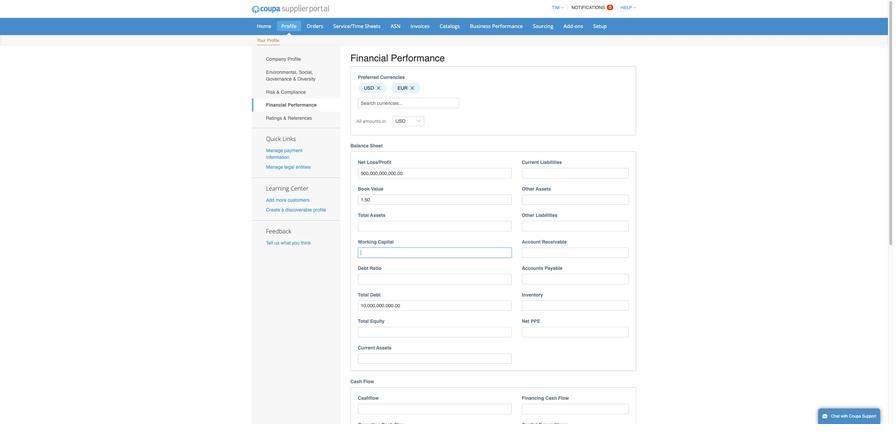 Task type: describe. For each thing, give the bounding box(es) containing it.
0 vertical spatial profile
[[282, 23, 297, 29]]

ratings & references link
[[252, 112, 341, 125]]

Other Assets text field
[[522, 195, 629, 205]]

Accounts Payable text field
[[522, 274, 629, 284]]

ons
[[575, 23, 584, 29]]

help link
[[618, 5, 637, 10]]

preferred currencies
[[358, 74, 405, 80]]

manage for manage payment information
[[266, 148, 283, 153]]

0 horizontal spatial flow
[[364, 379, 374, 384]]

Net PPE text field
[[522, 327, 629, 337]]

other for other assets
[[522, 186, 535, 192]]

Net Loss/Profit text field
[[358, 168, 512, 178]]

& for compliance
[[277, 89, 280, 95]]

orders link
[[303, 21, 328, 31]]

with
[[841, 414, 849, 419]]

liabilities for current liabilities
[[540, 160, 562, 165]]

all
[[357, 118, 362, 124]]

information
[[266, 154, 290, 160]]

amounts
[[363, 118, 381, 124]]

service/time
[[333, 23, 364, 29]]

tell us what you think button
[[266, 240, 311, 246]]

working
[[358, 239, 377, 245]]

add more customers
[[266, 197, 310, 203]]

invoices
[[411, 23, 430, 29]]

book
[[358, 186, 370, 192]]

your profile
[[257, 38, 280, 43]]

1 vertical spatial flow
[[559, 396, 569, 401]]

financing cash flow
[[522, 396, 569, 401]]

risk & compliance
[[266, 89, 306, 95]]

service/time sheets
[[333, 23, 381, 29]]

create a discoverable profile link
[[266, 207, 326, 213]]

Debt Ratio text field
[[358, 274, 512, 284]]

total for total equity
[[358, 319, 369, 324]]

0 vertical spatial financial performance
[[351, 53, 445, 63]]

cashflow
[[358, 396, 379, 401]]

working capital
[[358, 239, 394, 245]]

business performance link
[[466, 21, 527, 31]]

compliance
[[281, 89, 306, 95]]

environmental, social, governance & diversity link
[[252, 66, 341, 85]]

balance sheet
[[351, 143, 383, 149]]

add-ons link
[[560, 21, 588, 31]]

financing
[[522, 396, 544, 401]]

add-
[[564, 23, 575, 29]]

ratings & references
[[266, 115, 312, 121]]

sourcing
[[533, 23, 554, 29]]

accounts payable
[[522, 266, 563, 271]]

debt ratio
[[358, 266, 382, 271]]

current for current assets
[[358, 345, 375, 350]]

quick links
[[266, 134, 296, 143]]

current liabilities
[[522, 160, 562, 165]]

liabilities for other liabilities
[[536, 213, 558, 218]]

company
[[266, 56, 286, 62]]

quick
[[266, 134, 281, 143]]

net ppe
[[522, 319, 541, 324]]

service/time sheets link
[[329, 21, 385, 31]]

all amounts in
[[357, 118, 386, 124]]

in
[[382, 118, 386, 124]]

1 vertical spatial debt
[[370, 292, 381, 298]]

Account Receivable text field
[[522, 248, 629, 258]]

0 horizontal spatial financial performance
[[266, 102, 317, 108]]

business
[[470, 23, 491, 29]]

us
[[275, 240, 280, 246]]

financial performance link
[[252, 98, 341, 112]]

coupa supplier portal image
[[247, 1, 334, 18]]

inventory
[[522, 292, 543, 298]]

learning center
[[266, 184, 309, 192]]

net for net loss/profit
[[358, 160, 366, 165]]

customers
[[288, 197, 310, 203]]

create
[[266, 207, 280, 213]]

feedback
[[266, 227, 291, 235]]

setup
[[594, 23, 607, 29]]

preferred
[[358, 74, 379, 80]]

capital
[[378, 239, 394, 245]]

1 horizontal spatial financial
[[351, 53, 388, 63]]

assets for total assets
[[370, 213, 386, 218]]

your profile link
[[257, 36, 280, 45]]

governance
[[266, 76, 292, 82]]

tim link
[[549, 5, 564, 10]]

catalogs link
[[436, 21, 465, 31]]

legal
[[285, 164, 295, 170]]

assets for current assets
[[376, 345, 392, 350]]

current assets
[[358, 345, 392, 350]]

home
[[257, 23, 271, 29]]

account receivable
[[522, 239, 567, 245]]

other assets
[[522, 186, 551, 192]]

book value
[[358, 186, 384, 192]]

Current Liabilities text field
[[522, 168, 629, 178]]

ppe
[[531, 319, 541, 324]]

profile for your profile
[[267, 38, 280, 43]]

Search currencies... field
[[358, 98, 459, 108]]

add
[[266, 197, 275, 203]]

profile link
[[277, 21, 301, 31]]

references
[[288, 115, 312, 121]]

ratings
[[266, 115, 282, 121]]

manage for manage legal entities
[[266, 164, 283, 170]]

accounts
[[522, 266, 544, 271]]

0 horizontal spatial cash
[[351, 379, 362, 384]]

total for total assets
[[358, 213, 369, 218]]



Task type: vqa. For each thing, say whether or not it's contained in the screenshot.
Financing
yes



Task type: locate. For each thing, give the bounding box(es) containing it.
diversity
[[298, 76, 316, 82]]

1 vertical spatial cash
[[546, 396, 557, 401]]

balance
[[351, 143, 369, 149]]

usd
[[364, 85, 374, 91]]

1 horizontal spatial net
[[522, 319, 530, 324]]

0 vertical spatial current
[[522, 160, 539, 165]]

& inside risk & compliance link
[[277, 89, 280, 95]]

environmental,
[[266, 69, 298, 75]]

0 vertical spatial flow
[[364, 379, 374, 384]]

manage legal entities
[[266, 164, 311, 170]]

current up other assets
[[522, 160, 539, 165]]

assets down current liabilities
[[536, 186, 551, 192]]

usd option
[[358, 83, 387, 93]]

cash right financing
[[546, 396, 557, 401]]

& right risk on the left top of the page
[[277, 89, 280, 95]]

discoverable
[[286, 207, 312, 213]]

debt left ratio
[[358, 266, 369, 271]]

ratio
[[370, 266, 382, 271]]

Total Equity text field
[[358, 327, 512, 337]]

performance
[[492, 23, 523, 29], [391, 53, 445, 63], [288, 102, 317, 108]]

think
[[301, 240, 311, 246]]

manage
[[266, 148, 283, 153], [266, 164, 283, 170]]

support
[[863, 414, 877, 419]]

asn
[[391, 23, 401, 29]]

net for net ppe
[[522, 319, 530, 324]]

debt down ratio
[[370, 292, 381, 298]]

total debt
[[358, 292, 381, 298]]

1 vertical spatial assets
[[370, 213, 386, 218]]

help
[[621, 5, 633, 10]]

home link
[[253, 21, 276, 31]]

chat
[[832, 414, 840, 419]]

total assets
[[358, 213, 386, 218]]

navigation
[[549, 1, 637, 14]]

assets down equity
[[376, 345, 392, 350]]

social,
[[299, 69, 313, 75]]

1 vertical spatial other
[[522, 213, 535, 218]]

0 vertical spatial other
[[522, 186, 535, 192]]

0 vertical spatial &
[[293, 76, 296, 82]]

Current Assets text field
[[358, 354, 512, 364]]

profile
[[313, 207, 326, 213]]

flow up "cashflow" at left bottom
[[364, 379, 374, 384]]

2 horizontal spatial &
[[293, 76, 296, 82]]

notifications 0
[[572, 5, 612, 10]]

0 vertical spatial net
[[358, 160, 366, 165]]

performance right business
[[492, 23, 523, 29]]

1 manage from the top
[[266, 148, 283, 153]]

more
[[276, 197, 287, 203]]

cash
[[351, 379, 362, 384], [546, 396, 557, 401]]

current down total equity
[[358, 345, 375, 350]]

risk & compliance link
[[252, 85, 341, 98]]

0 horizontal spatial performance
[[288, 102, 317, 108]]

eur
[[398, 85, 408, 91]]

total for total debt
[[358, 292, 369, 298]]

your
[[257, 38, 266, 43]]

chat with coupa support button
[[819, 409, 881, 424]]

1 total from the top
[[358, 213, 369, 218]]

liabilities up account receivable
[[536, 213, 558, 218]]

2 vertical spatial total
[[358, 319, 369, 324]]

Inventory text field
[[522, 301, 629, 311]]

total
[[358, 213, 369, 218], [358, 292, 369, 298], [358, 319, 369, 324]]

1 horizontal spatial current
[[522, 160, 539, 165]]

0 vertical spatial total
[[358, 213, 369, 218]]

3 total from the top
[[358, 319, 369, 324]]

0 horizontal spatial &
[[277, 89, 280, 95]]

0 vertical spatial performance
[[492, 23, 523, 29]]

net left ppe
[[522, 319, 530, 324]]

1 vertical spatial manage
[[266, 164, 283, 170]]

catalogs
[[440, 23, 460, 29]]

performance up references
[[288, 102, 317, 108]]

equity
[[370, 319, 385, 324]]

0 vertical spatial manage
[[266, 148, 283, 153]]

1 vertical spatial total
[[358, 292, 369, 298]]

coupa
[[850, 414, 862, 419]]

profile up environmental, social, governance & diversity link in the top of the page
[[288, 56, 301, 62]]

profile down coupa supplier portal image
[[282, 23, 297, 29]]

other for other liabilities
[[522, 213, 535, 218]]

cash up "cashflow" at left bottom
[[351, 379, 362, 384]]

2 total from the top
[[358, 292, 369, 298]]

2 manage from the top
[[266, 164, 283, 170]]

2 horizontal spatial performance
[[492, 23, 523, 29]]

you
[[292, 240, 300, 246]]

1 other from the top
[[522, 186, 535, 192]]

0 horizontal spatial current
[[358, 345, 375, 350]]

& for references
[[283, 115, 287, 121]]

financial up preferred
[[351, 53, 388, 63]]

asn link
[[387, 21, 405, 31]]

current
[[522, 160, 539, 165], [358, 345, 375, 350]]

assets for other assets
[[536, 186, 551, 192]]

business performance
[[470, 23, 523, 29]]

net down balance
[[358, 160, 366, 165]]

performance up currencies
[[391, 53, 445, 63]]

& inside ratings & references link
[[283, 115, 287, 121]]

0 vertical spatial liabilities
[[540, 160, 562, 165]]

Financing Cash Flow text field
[[522, 404, 629, 414]]

2 vertical spatial assets
[[376, 345, 392, 350]]

financial performance up currencies
[[351, 53, 445, 63]]

1 vertical spatial financial performance
[[266, 102, 317, 108]]

value
[[371, 186, 384, 192]]

0 vertical spatial cash
[[351, 379, 362, 384]]

Other Liabilities text field
[[522, 221, 629, 231]]

profile right your
[[267, 38, 280, 43]]

chat with coupa support
[[832, 414, 877, 419]]

environmental, social, governance & diversity
[[266, 69, 316, 82]]

total left equity
[[358, 319, 369, 324]]

Book Value text field
[[358, 195, 512, 205]]

1 vertical spatial profile
[[267, 38, 280, 43]]

performance for 'financial performance' link
[[288, 102, 317, 108]]

orders
[[307, 23, 323, 29]]

performance for business performance link
[[492, 23, 523, 29]]

debt
[[358, 266, 369, 271], [370, 292, 381, 298]]

currencies
[[380, 74, 405, 80]]

1 horizontal spatial performance
[[391, 53, 445, 63]]

0 horizontal spatial financial
[[266, 102, 287, 108]]

company profile link
[[252, 53, 341, 66]]

manage legal entities link
[[266, 164, 311, 170]]

0
[[609, 5, 612, 10]]

&
[[293, 76, 296, 82], [277, 89, 280, 95], [283, 115, 287, 121]]

2 vertical spatial performance
[[288, 102, 317, 108]]

& left diversity
[[293, 76, 296, 82]]

sheets
[[365, 23, 381, 29]]

add more customers link
[[266, 197, 310, 203]]

a
[[282, 207, 284, 213]]

total equity
[[358, 319, 385, 324]]

what
[[281, 240, 291, 246]]

manage up information
[[266, 148, 283, 153]]

flow
[[364, 379, 374, 384], [559, 396, 569, 401]]

Total Assets text field
[[358, 221, 512, 231]]

entities
[[296, 164, 311, 170]]

center
[[291, 184, 309, 192]]

other liabilities
[[522, 213, 558, 218]]

1 vertical spatial &
[[277, 89, 280, 95]]

profile for company profile
[[288, 56, 301, 62]]

financial up ratings
[[266, 102, 287, 108]]

1 horizontal spatial debt
[[370, 292, 381, 298]]

1 vertical spatial financial
[[266, 102, 287, 108]]

total down book
[[358, 213, 369, 218]]

eur option
[[392, 83, 421, 93]]

flow up financing cash flow 'text field'
[[559, 396, 569, 401]]

& right ratings
[[283, 115, 287, 121]]

company profile
[[266, 56, 301, 62]]

2 vertical spatial &
[[283, 115, 287, 121]]

selected list box
[[356, 81, 632, 95]]

sheet
[[370, 143, 383, 149]]

1 vertical spatial net
[[522, 319, 530, 324]]

current for current liabilities
[[522, 160, 539, 165]]

0 vertical spatial financial
[[351, 53, 388, 63]]

financial performance down compliance on the top left of the page
[[266, 102, 317, 108]]

2 other from the top
[[522, 213, 535, 218]]

navigation containing notifications 0
[[549, 1, 637, 14]]

sourcing link
[[529, 21, 558, 31]]

tim
[[552, 5, 560, 10]]

learning
[[266, 184, 289, 192]]

1 horizontal spatial &
[[283, 115, 287, 121]]

& inside environmental, social, governance & diversity
[[293, 76, 296, 82]]

Cashflow text field
[[358, 404, 512, 414]]

payable
[[545, 266, 563, 271]]

notifications
[[572, 5, 605, 10]]

0 horizontal spatial net
[[358, 160, 366, 165]]

manage payment information
[[266, 148, 303, 160]]

2 vertical spatial profile
[[288, 56, 301, 62]]

other up account
[[522, 213, 535, 218]]

1 vertical spatial current
[[358, 345, 375, 350]]

1 horizontal spatial financial performance
[[351, 53, 445, 63]]

1 vertical spatial liabilities
[[536, 213, 558, 218]]

Total Debt text field
[[358, 301, 512, 311]]

manage inside manage payment information
[[266, 148, 283, 153]]

other
[[522, 186, 535, 192], [522, 213, 535, 218]]

1 horizontal spatial flow
[[559, 396, 569, 401]]

loss/profit
[[367, 160, 392, 165]]

0 horizontal spatial debt
[[358, 266, 369, 271]]

invoices link
[[406, 21, 434, 31]]

0 vertical spatial assets
[[536, 186, 551, 192]]

liabilities up current liabilities text field
[[540, 160, 562, 165]]

assets down value
[[370, 213, 386, 218]]

tell
[[266, 240, 273, 246]]

total down 'debt ratio'
[[358, 292, 369, 298]]

other up the other liabilities
[[522, 186, 535, 192]]

manage payment information link
[[266, 148, 303, 160]]

manage down information
[[266, 164, 283, 170]]

1 vertical spatial performance
[[391, 53, 445, 63]]

payment
[[285, 148, 303, 153]]

1 horizontal spatial cash
[[546, 396, 557, 401]]

0 vertical spatial debt
[[358, 266, 369, 271]]

Working Capital text field
[[358, 248, 512, 258]]



